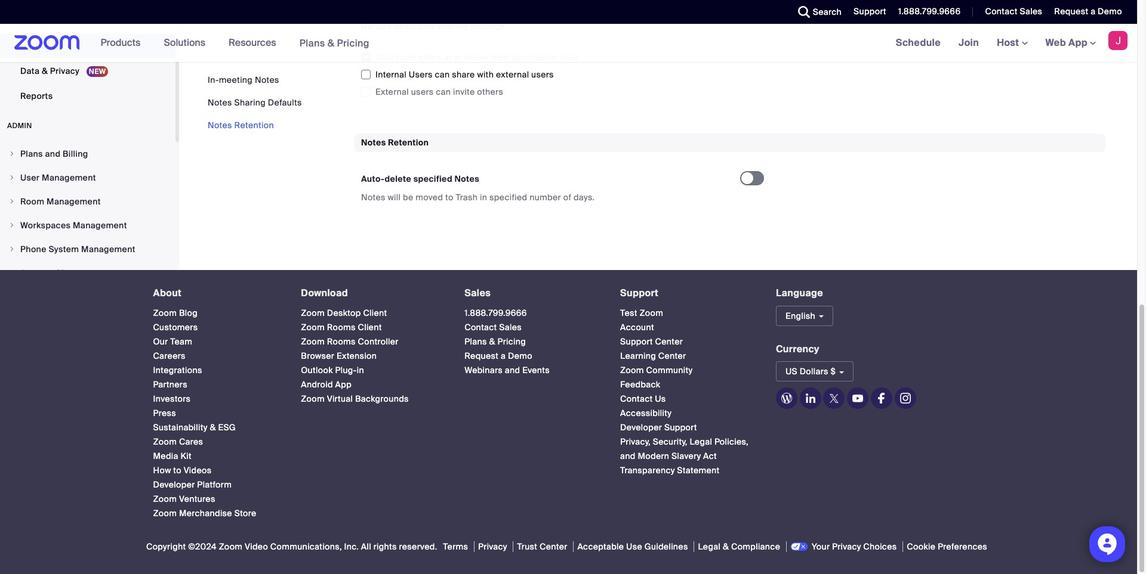 Task type: locate. For each thing, give the bounding box(es) containing it.
support up test zoom "link"
[[620, 287, 658, 300]]

pricing up webinars and events link
[[498, 337, 526, 347]]

acceptable use guidelines link
[[573, 542, 692, 553]]

0 vertical spatial to
[[445, 192, 453, 203]]

1 horizontal spatial users
[[409, 69, 433, 80]]

1 vertical spatial legal
[[698, 542, 721, 553]]

app down plug-
[[335, 379, 352, 390]]

$
[[831, 367, 836, 377]]

1.888.799.9666 down sales "link"
[[465, 308, 527, 319]]

personal menu menu
[[0, 0, 175, 109]]

platform
[[197, 480, 232, 491]]

number
[[530, 192, 561, 203]]

management up phone system management menu item
[[73, 220, 127, 231]]

0 horizontal spatial notes retention
[[208, 120, 274, 131]]

accessibility
[[620, 408, 672, 419]]

1 vertical spatial sales
[[465, 287, 491, 300]]

notes retention down sharing
[[208, 120, 274, 131]]

0 horizontal spatial specified
[[413, 174, 452, 185]]

share up invite
[[452, 69, 475, 80]]

2 vertical spatial and
[[620, 451, 636, 462]]

center up "community"
[[658, 351, 686, 362]]

0 horizontal spatial to
[[173, 465, 181, 476]]

management inside menu item
[[81, 244, 135, 255]]

plans & pricing link
[[299, 37, 369, 49], [299, 37, 369, 49], [465, 337, 526, 347]]

2 vertical spatial contact
[[620, 394, 653, 405]]

internal
[[375, 69, 407, 80]]

1 vertical spatial users
[[411, 86, 434, 97]]

0 horizontal spatial and
[[45, 149, 60, 159]]

1.888.799.9666 button
[[889, 0, 964, 24], [898, 6, 961, 17]]

to inside notes retention element
[[445, 192, 453, 203]]

privacy right your at the bottom of page
[[832, 542, 861, 553]]

workspaces management
[[20, 220, 127, 231]]

pricing
[[337, 37, 369, 49], [498, 337, 526, 347]]

0 vertical spatial in
[[480, 192, 487, 203]]

and left events
[[505, 365, 520, 376]]

profile picture image
[[1108, 31, 1128, 50]]

esg
[[218, 422, 236, 433]]

0 vertical spatial plans
[[299, 37, 325, 49]]

can left invite
[[436, 86, 451, 97]]

investors link
[[153, 394, 191, 405]]

right image inside "plans and billing" menu item
[[8, 151, 16, 158]]

videos
[[184, 465, 212, 476]]

menu bar
[[208, 74, 302, 131]]

1 vertical spatial 1.888.799.9666
[[465, 308, 527, 319]]

download link
[[301, 287, 348, 300]]

test zoom account support center learning center zoom community feedback contact us accessibility developer support privacy, security, legal policies, and modern slavery act transparency statement
[[620, 308, 749, 476]]

users
[[531, 69, 554, 80], [411, 86, 434, 97]]

plans up webinars
[[465, 337, 487, 347]]

developer inside test zoom account support center learning center zoom community feedback contact us accessibility developer support privacy, security, legal policies, and modern slavery act transparency statement
[[620, 422, 662, 433]]

retention up delete
[[388, 137, 429, 148]]

right image left workspaces
[[8, 222, 16, 229]]

1 horizontal spatial sales
[[499, 322, 522, 333]]

plans up user
[[20, 149, 43, 159]]

zoom desktop client link
[[301, 308, 387, 319]]

1 vertical spatial contact
[[465, 322, 497, 333]]

0 horizontal spatial privacy
[[50, 66, 79, 77]]

1 horizontal spatial app
[[1068, 36, 1088, 49]]

management down phone system management menu item
[[57, 268, 111, 279]]

1 vertical spatial request
[[465, 351, 499, 362]]

1 horizontal spatial plans
[[299, 37, 325, 49]]

right image inside the room management menu item
[[8, 198, 16, 205]]

plans inside menu item
[[20, 149, 43, 159]]

level
[[559, 52, 578, 63]]

2 right image from the top
[[8, 174, 16, 182]]

pricing down default
[[337, 37, 369, 49]]

0 vertical spatial sales
[[1020, 6, 1042, 17]]

1 vertical spatial notes retention
[[361, 137, 429, 148]]

2 horizontal spatial and
[[620, 451, 636, 462]]

notes retention up delete
[[361, 137, 429, 148]]

0 vertical spatial right image
[[8, 198, 16, 205]]

others
[[477, 86, 503, 97]]

demo up the profile picture
[[1098, 6, 1122, 17]]

right image left phone
[[8, 246, 16, 253]]

policies,
[[714, 437, 749, 448]]

sales down the 1.888.799.9666 link
[[499, 322, 522, 333]]

contact sales link
[[976, 0, 1045, 24], [985, 6, 1042, 17], [465, 322, 522, 333]]

1 vertical spatial in
[[357, 365, 364, 376]]

permission
[[512, 52, 557, 63]]

data & privacy link
[[0, 59, 175, 83]]

0 vertical spatial legal
[[690, 437, 712, 448]]

in down extension at the left bottom
[[357, 365, 364, 376]]

and left billing
[[45, 149, 60, 159]]

plans right 'resources' dropdown button
[[299, 37, 325, 49]]

right image left user
[[8, 174, 16, 182]]

trash
[[456, 192, 478, 203]]

1 vertical spatial specified
[[490, 192, 527, 203]]

0 vertical spatial pricing
[[337, 37, 369, 49]]

app right web
[[1068, 36, 1088, 49]]

2 vertical spatial sales
[[499, 322, 522, 333]]

1 horizontal spatial developer
[[620, 422, 662, 433]]

1 horizontal spatial retention
[[388, 137, 429, 148]]

users up internal on the top left of the page
[[375, 52, 399, 63]]

management down billing
[[42, 173, 96, 183]]

to left trash
[[445, 192, 453, 203]]

4 right image from the top
[[8, 270, 16, 277]]

1 vertical spatial share
[[452, 69, 475, 80]]

share left at
[[419, 52, 442, 63]]

meetings navigation
[[887, 24, 1137, 63]]

your privacy choices
[[812, 542, 897, 553]]

us
[[655, 394, 666, 405]]

0 vertical spatial account
[[20, 268, 55, 279]]

1 horizontal spatial account
[[620, 322, 654, 333]]

default
[[361, 21, 392, 32]]

right image
[[8, 198, 16, 205], [8, 222, 16, 229]]

browser extension link
[[301, 351, 377, 362]]

1.888.799.9666 contact sales plans & pricing request a demo webinars and events
[[465, 308, 550, 376]]

pricing inside 1.888.799.9666 contact sales plans & pricing request a demo webinars and events
[[498, 337, 526, 347]]

developer down accessibility
[[620, 422, 662, 433]]

webinars and events link
[[465, 365, 550, 376]]

specified
[[413, 174, 452, 185], [490, 192, 527, 203]]

management up workspaces management
[[47, 196, 101, 207]]

0 horizontal spatial a
[[501, 351, 506, 362]]

room management
[[20, 196, 101, 207]]

0 horizontal spatial in
[[357, 365, 364, 376]]

currency
[[776, 343, 819, 356]]

right image inside phone system management menu item
[[8, 246, 16, 253]]

2 horizontal spatial sales
[[1020, 6, 1042, 17]]

0 vertical spatial share
[[419, 52, 442, 63]]

0 vertical spatial demo
[[1098, 6, 1122, 17]]

specified up moved
[[413, 174, 452, 185]]

inc.
[[344, 542, 359, 553]]

plans & pricing
[[299, 37, 369, 49]]

notes down in-
[[208, 97, 232, 108]]

zoom logo image
[[14, 35, 80, 50]]

sales up the 1.888.799.9666 link
[[465, 287, 491, 300]]

guidelines
[[645, 542, 688, 553]]

zoom merchandise store link
[[153, 508, 256, 519]]

management inside menu item
[[47, 196, 101, 207]]

app
[[1068, 36, 1088, 49], [335, 379, 352, 390]]

1 horizontal spatial request
[[1054, 6, 1088, 17]]

virtual
[[327, 394, 353, 405]]

our team link
[[153, 337, 192, 347]]

1 horizontal spatial share
[[452, 69, 475, 80]]

1.888.799.9666 inside 1.888.799.9666 contact sales plans & pricing request a demo webinars and events
[[465, 308, 527, 319]]

center right trust
[[540, 542, 567, 553]]

0 vertical spatial specified
[[413, 174, 452, 185]]

days.
[[574, 192, 595, 203]]

1 vertical spatial to
[[173, 465, 181, 476]]

product information navigation
[[92, 24, 378, 63]]

0 vertical spatial and
[[45, 149, 60, 159]]

right image left account management
[[8, 270, 16, 277]]

legal inside test zoom account support center learning center zoom community feedback contact us accessibility developer support privacy, security, legal policies, and modern slavery act transparency statement
[[690, 437, 712, 448]]

0 vertical spatial developer
[[620, 422, 662, 433]]

1 horizontal spatial 1.888.799.9666
[[898, 6, 961, 17]]

1 horizontal spatial in
[[480, 192, 487, 203]]

media
[[153, 451, 178, 462]]

data & privacy
[[20, 66, 82, 77]]

contact inside test zoom account support center learning center zoom community feedback contact us accessibility developer support privacy, security, legal policies, and modern slavery act transparency statement
[[620, 394, 653, 405]]

can up external users can invite others
[[435, 69, 450, 80]]

specified left number
[[490, 192, 527, 203]]

acceptable use guidelines
[[577, 542, 688, 553]]

modern
[[638, 451, 669, 462]]

1 horizontal spatial pricing
[[498, 337, 526, 347]]

0 horizontal spatial users
[[375, 52, 399, 63]]

& inside product information "navigation"
[[328, 37, 334, 49]]

account inside menu item
[[20, 268, 55, 279]]

1 right image from the top
[[8, 151, 16, 158]]

1 vertical spatial a
[[501, 351, 506, 362]]

2 horizontal spatial plans
[[465, 337, 487, 347]]

center up learning center link
[[655, 337, 683, 347]]

zoom virtual backgrounds link
[[301, 394, 409, 405]]

zoom ventures link
[[153, 494, 215, 505]]

management for user management
[[42, 173, 96, 183]]

1 horizontal spatial privacy
[[478, 542, 507, 553]]

1 vertical spatial retention
[[388, 137, 429, 148]]

test zoom link
[[620, 308, 663, 319]]

users up external users can invite others
[[409, 69, 433, 80]]

request
[[1054, 6, 1088, 17], [465, 351, 499, 362]]

developer down 'how to videos' link
[[153, 480, 195, 491]]

can up internal on the top left of the page
[[402, 52, 417, 63]]

0 vertical spatial users
[[531, 69, 554, 80]]

transparency
[[620, 465, 675, 476]]

and down privacy,
[[620, 451, 636, 462]]

privacy down zoom logo
[[50, 66, 79, 77]]

1 horizontal spatial a
[[1091, 6, 1096, 17]]

1 rooms from the top
[[327, 322, 356, 333]]

users down permission
[[531, 69, 554, 80]]

notes down auto-
[[361, 192, 386, 203]]

1 vertical spatial pricing
[[498, 337, 526, 347]]

1 vertical spatial developer
[[153, 480, 195, 491]]

banner
[[0, 24, 1137, 63]]

1 horizontal spatial notes retention
[[361, 137, 429, 148]]

1 vertical spatial right image
[[8, 222, 16, 229]]

below
[[465, 52, 489, 63]]

retention down notes sharing defaults link
[[234, 120, 274, 131]]

1 horizontal spatial contact
[[620, 394, 653, 405]]

2 vertical spatial plans
[[465, 337, 487, 347]]

account down test zoom "link"
[[620, 322, 654, 333]]

about link
[[153, 287, 182, 300]]

privacy,
[[620, 437, 651, 448]]

can for users
[[436, 86, 451, 97]]

0 horizontal spatial users
[[411, 86, 434, 97]]

right image for workspaces management
[[8, 222, 16, 229]]

0 horizontal spatial plans
[[20, 149, 43, 159]]

notes up trash
[[455, 174, 479, 185]]

1 vertical spatial account
[[620, 322, 654, 333]]

search
[[813, 7, 842, 17]]

resources
[[229, 36, 276, 49]]

a inside 1.888.799.9666 contact sales plans & pricing request a demo webinars and events
[[501, 351, 506, 362]]

0 vertical spatial a
[[1091, 6, 1096, 17]]

support
[[854, 6, 886, 17], [620, 287, 658, 300], [620, 337, 653, 347], [664, 422, 697, 433]]

rooms down zoom rooms client link
[[327, 337, 356, 347]]

privacy
[[50, 66, 79, 77], [478, 542, 507, 553], [832, 542, 861, 553]]

1 vertical spatial and
[[505, 365, 520, 376]]

accessibility link
[[620, 408, 672, 419]]

demo up webinars and events link
[[508, 351, 532, 362]]

management for room management
[[47, 196, 101, 207]]

zoom rooms client link
[[301, 322, 382, 333]]

developer inside zoom blog customers our team careers integrations partners investors press sustainability & esg zoom cares media kit how to videos developer platform zoom ventures zoom merchandise store
[[153, 480, 195, 491]]

0 vertical spatial can
[[402, 52, 417, 63]]

2 horizontal spatial contact
[[985, 6, 1018, 17]]

contact down feedback on the bottom of the page
[[620, 394, 653, 405]]

0 vertical spatial 1.888.799.9666
[[898, 6, 961, 17]]

developer platform link
[[153, 480, 232, 491]]

team
[[170, 337, 192, 347]]

& inside personal menu menu
[[42, 66, 48, 77]]

workspaces management menu item
[[0, 214, 175, 237]]

sales inside 1.888.799.9666 contact sales plans & pricing request a demo webinars and events
[[499, 322, 522, 333]]

1 vertical spatial center
[[658, 351, 686, 362]]

plans inside product information "navigation"
[[299, 37, 325, 49]]

0 vertical spatial rooms
[[327, 322, 356, 333]]

1 horizontal spatial and
[[505, 365, 520, 376]]

right image inside user management menu item
[[8, 174, 16, 182]]

right image
[[8, 151, 16, 158], [8, 174, 16, 182], [8, 246, 16, 253], [8, 270, 16, 277]]

blog
[[179, 308, 198, 319]]

0 horizontal spatial retention
[[234, 120, 274, 131]]

admin
[[7, 121, 32, 131]]

admin menu menu
[[0, 143, 175, 310]]

0 horizontal spatial sales
[[465, 287, 491, 300]]

right image left the room
[[8, 198, 16, 205]]

about
[[153, 287, 182, 300]]

1 vertical spatial plans
[[20, 149, 43, 159]]

management up account management menu item
[[81, 244, 135, 255]]

users right external
[[411, 86, 434, 97]]

1.888.799.9666 link
[[465, 308, 527, 319]]

account management menu item
[[0, 262, 175, 285]]

use
[[626, 542, 642, 553]]

contact up host
[[985, 6, 1018, 17]]

a up webinars and events link
[[501, 351, 506, 362]]

0 horizontal spatial developer
[[153, 480, 195, 491]]

0 horizontal spatial demo
[[508, 351, 532, 362]]

android
[[301, 379, 333, 390]]

privacy inside personal menu menu
[[50, 66, 79, 77]]

plans and billing menu item
[[0, 143, 175, 165]]

2 right image from the top
[[8, 222, 16, 229]]

0 horizontal spatial contact
[[465, 322, 497, 333]]

a up web app dropdown button
[[1091, 6, 1096, 17]]

1 vertical spatial rooms
[[327, 337, 356, 347]]

1 horizontal spatial to
[[445, 192, 453, 203]]

in-meeting notes link
[[208, 75, 279, 85]]

1 vertical spatial demo
[[508, 351, 532, 362]]

2 vertical spatial can
[[436, 86, 451, 97]]

legal up act
[[690, 437, 712, 448]]

0 horizontal spatial 1.888.799.9666
[[465, 308, 527, 319]]

in right trash
[[480, 192, 487, 203]]

center
[[655, 337, 683, 347], [658, 351, 686, 362], [540, 542, 567, 553]]

right image inside account management menu item
[[8, 270, 16, 277]]

3 right image from the top
[[8, 246, 16, 253]]

contact down the 1.888.799.9666 link
[[465, 322, 497, 333]]

cookie preferences
[[907, 542, 987, 553]]

0 vertical spatial users
[[375, 52, 399, 63]]

0 vertical spatial client
[[363, 308, 387, 319]]

privacy left trust
[[478, 542, 507, 553]]

right image inside workspaces management menu item
[[8, 222, 16, 229]]

request up webinars
[[465, 351, 499, 362]]

0 horizontal spatial request
[[465, 351, 499, 362]]

rooms
[[327, 322, 356, 333], [327, 337, 356, 347]]

to down media kit link at the bottom left of page
[[173, 465, 181, 476]]

right image for phone system management
[[8, 246, 16, 253]]

1.888.799.9666 up schedule
[[898, 6, 961, 17]]

right image down admin
[[8, 151, 16, 158]]

0 vertical spatial contact
[[985, 6, 1018, 17]]

1 vertical spatial can
[[435, 69, 450, 80]]

1 right image from the top
[[8, 198, 16, 205]]

request up web app dropdown button
[[1054, 6, 1088, 17]]

1 vertical spatial app
[[335, 379, 352, 390]]

0 vertical spatial notes retention
[[208, 120, 274, 131]]

0 vertical spatial app
[[1068, 36, 1088, 49]]

scheduler
[[20, 16, 62, 26]]

room management menu item
[[0, 191, 175, 213]]

right image for user management
[[8, 174, 16, 182]]

retention
[[234, 120, 274, 131], [388, 137, 429, 148]]

2 rooms from the top
[[327, 337, 356, 347]]

0 horizontal spatial account
[[20, 268, 55, 279]]

account down phone
[[20, 268, 55, 279]]

0 horizontal spatial app
[[335, 379, 352, 390]]

legal right guidelines
[[698, 542, 721, 553]]

integrations
[[153, 365, 202, 376]]

request inside 1.888.799.9666 contact sales plans & pricing request a demo webinars and events
[[465, 351, 499, 362]]

sales up host 'dropdown button'
[[1020, 6, 1042, 17]]

in inside zoom desktop client zoom rooms client zoom rooms controller browser extension outlook plug-in android app zoom virtual backgrounds
[[357, 365, 364, 376]]

and inside menu item
[[45, 149, 60, 159]]

legal & compliance
[[698, 542, 780, 553]]

rooms down the desktop
[[327, 322, 356, 333]]

dollars
[[800, 367, 828, 377]]



Task type: vqa. For each thing, say whether or not it's contained in the screenshot.
the Zoom Out icon
no



Task type: describe. For each thing, give the bounding box(es) containing it.
pricing inside product information "navigation"
[[337, 37, 369, 49]]

account inside test zoom account support center learning center zoom community feedback contact us accessibility developer support privacy, security, legal policies, and modern slavery act transparency statement
[[620, 322, 654, 333]]

management for account management
[[57, 268, 111, 279]]

your privacy choices link
[[786, 542, 900, 553]]

demo inside 1.888.799.9666 contact sales plans & pricing request a demo webinars and events
[[508, 351, 532, 362]]

& for legal
[[723, 542, 729, 553]]

compliance
[[731, 542, 780, 553]]

ventures
[[179, 494, 215, 505]]

extension
[[337, 351, 377, 362]]

moved
[[416, 192, 443, 203]]

zoom rooms controller link
[[301, 337, 399, 347]]

contact inside 1.888.799.9666 contact sales plans & pricing request a demo webinars and events
[[465, 322, 497, 333]]

cookie
[[907, 542, 935, 553]]

outlook
[[301, 365, 333, 376]]

integrations link
[[153, 365, 202, 376]]

and inside 1.888.799.9666 contact sales plans & pricing request a demo webinars and events
[[505, 365, 520, 376]]

1 horizontal spatial demo
[[1098, 6, 1122, 17]]

preferences
[[938, 542, 987, 553]]

solutions
[[164, 36, 205, 49]]

auto-
[[361, 174, 385, 185]]

slavery
[[672, 451, 701, 462]]

legal & compliance link
[[694, 542, 784, 553]]

external
[[496, 69, 529, 80]]

plans for plans and billing
[[20, 149, 43, 159]]

events
[[522, 365, 550, 376]]

1.888.799.9666 for 1.888.799.9666
[[898, 6, 961, 17]]

right image for account management
[[8, 270, 16, 277]]

app inside meetings navigation
[[1068, 36, 1088, 49]]

resources button
[[229, 24, 282, 62]]

investors
[[153, 394, 191, 405]]

can for users
[[435, 69, 450, 80]]

management for workspaces management
[[73, 220, 127, 231]]

act
[[703, 451, 717, 462]]

privacy link
[[474, 542, 511, 553]]

statement
[[677, 465, 720, 476]]

outlook plug-in link
[[301, 365, 364, 376]]

phone
[[20, 244, 46, 255]]

merchandise
[[179, 508, 232, 519]]

right image for plans and billing
[[8, 151, 16, 158]]

& for data
[[42, 66, 48, 77]]

notes sharing defaults
[[208, 97, 302, 108]]

1 vertical spatial users
[[409, 69, 433, 80]]

support down account link
[[620, 337, 653, 347]]

us dollars $
[[786, 367, 836, 377]]

notes down notes sharing defaults link
[[208, 120, 232, 131]]

default advanced sharing settings
[[361, 21, 505, 32]]

us
[[786, 367, 797, 377]]

and inside test zoom account support center learning center zoom community feedback contact us accessibility developer support privacy, security, legal policies, and modern slavery act transparency statement
[[620, 451, 636, 462]]

plans for plans & pricing
[[299, 37, 325, 49]]

1 vertical spatial client
[[358, 322, 382, 333]]

sharing
[[437, 21, 468, 32]]

notes up notes sharing defaults link
[[255, 75, 279, 85]]

browser
[[301, 351, 334, 362]]

of
[[563, 192, 571, 203]]

solutions button
[[164, 24, 211, 62]]

reports
[[20, 91, 53, 102]]

defaults
[[268, 97, 302, 108]]

1.888.799.9666 for 1.888.799.9666 contact sales plans & pricing request a demo webinars and events
[[465, 308, 527, 319]]

notes up auto-
[[361, 137, 386, 148]]

user
[[20, 173, 40, 183]]

& inside 1.888.799.9666 contact sales plans & pricing request a demo webinars and events
[[489, 337, 495, 347]]

be
[[403, 192, 413, 203]]

developer support link
[[620, 422, 697, 433]]

notes will be moved to trash in specified number of days.
[[361, 192, 595, 203]]

advanced
[[394, 21, 435, 32]]

account management
[[20, 268, 111, 279]]

plans and billing
[[20, 149, 88, 159]]

trust center
[[517, 542, 567, 553]]

menu bar containing in-meeting notes
[[208, 74, 302, 131]]

notes retention element
[[354, 134, 1105, 218]]

customers link
[[153, 322, 198, 333]]

language
[[776, 287, 823, 300]]

0 horizontal spatial share
[[419, 52, 442, 63]]

phone system management menu item
[[0, 238, 175, 261]]

system
[[49, 244, 79, 255]]

will
[[388, 192, 401, 203]]

press
[[153, 408, 176, 419]]

careers
[[153, 351, 186, 362]]

communications,
[[270, 542, 342, 553]]

products button
[[101, 24, 146, 62]]

sharing
[[234, 97, 266, 108]]

privacy, security, legal policies, and modern slavery act transparency statement link
[[620, 437, 749, 476]]

right image for room management
[[8, 198, 16, 205]]

desktop
[[327, 308, 361, 319]]

0 vertical spatial center
[[655, 337, 683, 347]]

reports link
[[0, 84, 175, 108]]

rights
[[373, 542, 397, 553]]

with
[[477, 69, 494, 80]]

zoom cares link
[[153, 437, 203, 448]]

in inside notes retention element
[[480, 192, 487, 203]]

join link
[[950, 24, 988, 62]]

all
[[361, 542, 371, 553]]

external users can invite others
[[375, 86, 503, 97]]

user management menu item
[[0, 167, 175, 189]]

©2024
[[188, 542, 217, 553]]

copyright
[[146, 542, 186, 553]]

schedule link
[[887, 24, 950, 62]]

partners
[[153, 379, 187, 390]]

customers
[[153, 322, 198, 333]]

app inside zoom desktop client zoom rooms client zoom rooms controller browser extension outlook plug-in android app zoom virtual backgrounds
[[335, 379, 352, 390]]

zoom blog customers our team careers integrations partners investors press sustainability & esg zoom cares media kit how to videos developer platform zoom ventures zoom merchandise store
[[153, 308, 256, 519]]

plans inside 1.888.799.9666 contact sales plans & pricing request a demo webinars and events
[[465, 337, 487, 347]]

2 horizontal spatial privacy
[[832, 542, 861, 553]]

meeting
[[219, 75, 253, 85]]

cares
[[179, 437, 203, 448]]

feedback
[[620, 379, 660, 390]]

join
[[959, 36, 979, 49]]

0 vertical spatial retention
[[234, 120, 274, 131]]

delete
[[385, 174, 411, 185]]

1 horizontal spatial specified
[[490, 192, 527, 203]]

support right search
[[854, 6, 886, 17]]

controller
[[358, 337, 399, 347]]

& inside zoom blog customers our team careers integrations partners investors press sustainability & esg zoom cares media kit how to videos developer platform zoom ventures zoom merchandise store
[[210, 422, 216, 433]]

data
[[20, 66, 40, 77]]

learning
[[620, 351, 656, 362]]

community
[[646, 365, 693, 376]]

support up security,
[[664, 422, 697, 433]]

to inside zoom blog customers our team careers integrations partners investors press sustainability & esg zoom cares media kit how to videos developer platform zoom ventures zoom merchandise store
[[173, 465, 181, 476]]

zoom blog link
[[153, 308, 198, 319]]

account link
[[620, 322, 654, 333]]

download
[[301, 287, 348, 300]]

webinars
[[465, 365, 503, 376]]

banner containing products
[[0, 24, 1137, 63]]

video
[[245, 542, 268, 553]]

learning center link
[[620, 351, 686, 362]]

products
[[101, 36, 141, 49]]

internal users can share with external users
[[375, 69, 554, 80]]

2 vertical spatial center
[[540, 542, 567, 553]]

& for plans
[[328, 37, 334, 49]]



